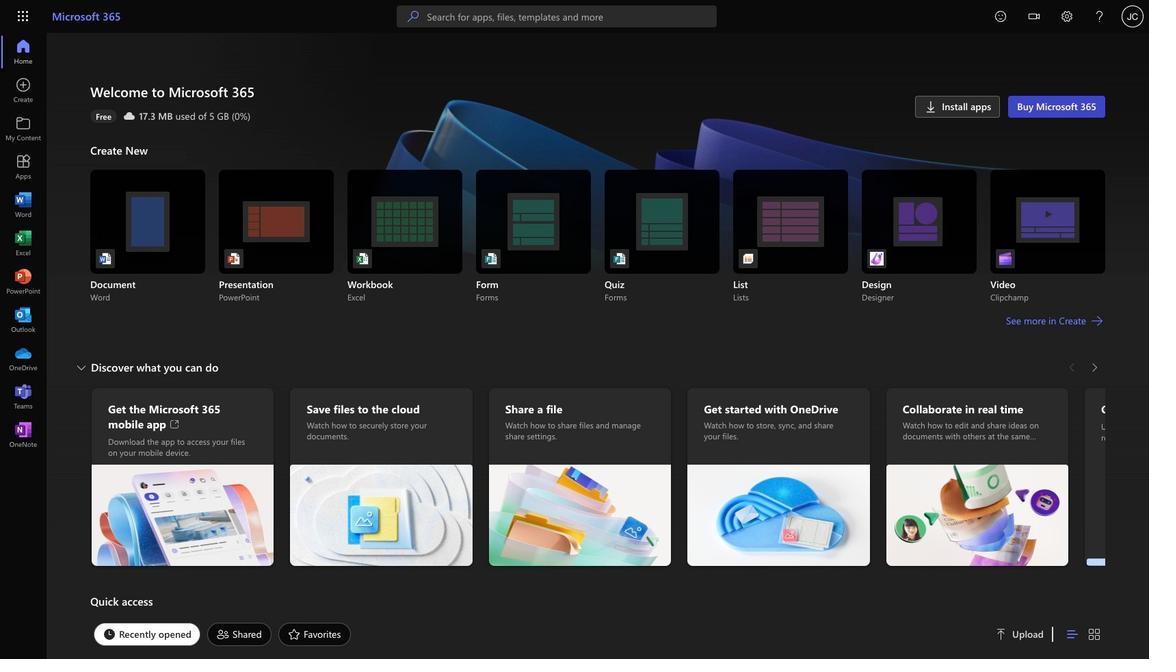 Task type: vqa. For each thing, say whether or not it's contained in the screenshot.
tab
yes



Task type: describe. For each thing, give the bounding box(es) containing it.
collaborate in real time image
[[887, 465, 1069, 566]]

outlook image
[[16, 313, 30, 327]]

3 tab from the left
[[275, 623, 355, 646]]

excel image
[[16, 237, 30, 250]]

powerpoint image
[[16, 275, 30, 289]]

create image
[[16, 83, 30, 97]]

excel workbook image
[[356, 252, 370, 266]]

apps image
[[16, 160, 30, 174]]

word document image
[[99, 252, 112, 266]]

shared element
[[207, 623, 272, 646]]

onenote image
[[16, 428, 30, 442]]

teams image
[[16, 390, 30, 404]]

favorites element
[[279, 623, 351, 646]]

new quiz image
[[613, 252, 627, 266]]

recently opened element
[[94, 623, 200, 646]]

home image
[[16, 45, 30, 59]]



Task type: locate. For each thing, give the bounding box(es) containing it.
1 tab from the left
[[90, 623, 204, 646]]

my content image
[[16, 122, 30, 136]]

next image
[[1088, 357, 1102, 378]]

tab
[[90, 623, 204, 646], [204, 623, 275, 646], [275, 623, 355, 646]]

application
[[0, 33, 1150, 659]]

share a file image
[[489, 465, 672, 566]]

list
[[90, 170, 1106, 302]]

get started with onedrive image
[[688, 465, 870, 566]]

banner
[[0, 0, 1150, 36]]

powerpoint presentation image
[[227, 252, 241, 266]]

lists list image
[[742, 252, 756, 266]]

None search field
[[397, 5, 717, 27]]

navigation
[[0, 33, 47, 454]]

create new element
[[90, 140, 1106, 357]]

clipchamp video image
[[999, 252, 1013, 266]]

forms survey image
[[485, 252, 498, 266]]

Search box. Suggestions appear as you type. search field
[[427, 5, 717, 27]]

this account doesn't have a microsoft 365 subscription. click to view your benefits. tooltip
[[90, 110, 117, 123]]

designer design image
[[871, 252, 884, 266], [871, 252, 884, 266]]

onedrive image
[[16, 352, 30, 365]]

grow your business image
[[1085, 465, 1150, 566]]

word image
[[16, 198, 30, 212]]

get the microsoft 365 mobile app image
[[92, 465, 274, 566]]

tab list
[[90, 619, 980, 649]]

save files to the cloud image
[[290, 465, 473, 566]]

2 tab from the left
[[204, 623, 275, 646]]



